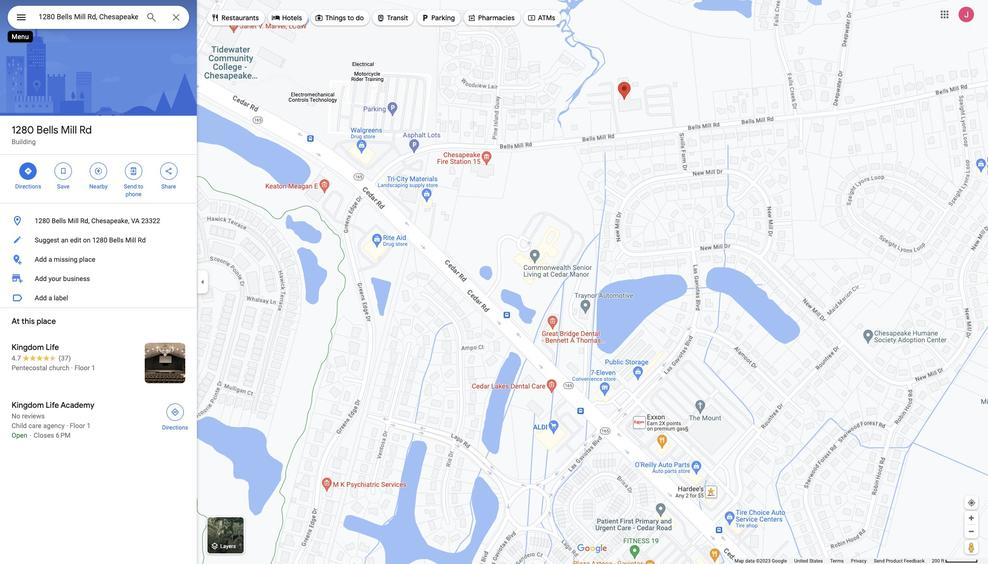 Task type: describe. For each thing, give the bounding box(es) containing it.
google account: james peterson  
(james.peterson1902@gmail.com) image
[[959, 7, 974, 22]]

a for missing
[[48, 256, 52, 263]]

· inside kingdom life academy no reviews child care agency · floor 1 open ⋅ closes 6 pm
[[66, 422, 68, 430]]

show your location image
[[967, 499, 976, 508]]

layers
[[220, 544, 236, 550]]


[[315, 13, 323, 23]]

⋅
[[29, 432, 32, 440]]

things
[[325, 14, 346, 22]]

 transit
[[376, 13, 408, 23]]

directions button
[[156, 401, 194, 432]]

care
[[28, 422, 41, 430]]

missing
[[54, 256, 77, 263]]

1280 for rd,
[[35, 217, 50, 225]]

show street view coverage image
[[964, 540, 978, 555]]

bells inside suggest an edit on 1280 bells mill rd button
[[109, 236, 124, 244]]

bells for rd,
[[52, 217, 66, 225]]

send to phone
[[124, 183, 143, 198]]

send product feedback button
[[874, 558, 925, 564]]

200
[[932, 559, 940, 564]]

kingdom for kingdom life
[[12, 343, 44, 353]]

 restaurants
[[211, 13, 259, 23]]

1 horizontal spatial 1
[[92, 364, 95, 372]]


[[15, 11, 27, 24]]


[[94, 166, 103, 177]]

data
[[745, 559, 755, 564]]

add a label button
[[0, 289, 197, 308]]

at
[[12, 317, 20, 327]]

1280 bells mill rd, chesapeake, va 23322
[[35, 217, 160, 225]]

add for add a label
[[35, 294, 47, 302]]

1280 bells mill rd building
[[12, 124, 92, 146]]

suggest an edit on 1280 bells mill rd
[[35, 236, 146, 244]]

pentecostal
[[12, 364, 47, 372]]

google
[[772, 559, 787, 564]]

add a missing place
[[35, 256, 95, 263]]

 parking
[[421, 13, 455, 23]]

send for send to phone
[[124, 183, 137, 190]]

business
[[63, 275, 90, 283]]

add for add a missing place
[[35, 256, 47, 263]]

at this place
[[12, 317, 56, 327]]

an
[[61, 236, 68, 244]]

1280 Bells Mill Rd, Chesapeake, VA 23322 field
[[8, 6, 189, 29]]

1 inside kingdom life academy no reviews child care agency · floor 1 open ⋅ closes 6 pm
[[87, 422, 91, 430]]


[[24, 166, 33, 177]]

1280 bells mill rd, chesapeake, va 23322 button
[[0, 211, 197, 231]]

feedback
[[904, 559, 925, 564]]

academy
[[61, 401, 94, 411]]


[[59, 166, 68, 177]]

add your business link
[[0, 269, 197, 289]]


[[164, 166, 173, 177]]

hotels
[[282, 14, 302, 22]]

life for kingdom life academy no reviews child care agency · floor 1 open ⋅ closes 6 pm
[[46, 401, 59, 411]]

none field inside "1280 bells mill rd, chesapeake, va 23322" field
[[39, 11, 138, 23]]

chesapeake,
[[91, 217, 129, 225]]

va
[[131, 217, 140, 225]]

 pharmacies
[[467, 13, 515, 23]]

to inside  things to do
[[348, 14, 354, 22]]

 button
[[8, 6, 35, 31]]

united states button
[[794, 558, 823, 564]]

footer inside google maps element
[[734, 558, 932, 564]]

 search field
[[8, 6, 189, 31]]


[[527, 13, 536, 23]]

life for kingdom life
[[46, 343, 59, 353]]

(37)
[[59, 355, 71, 362]]

suggest
[[35, 236, 59, 244]]

terms button
[[830, 558, 844, 564]]

add a label
[[35, 294, 68, 302]]

share
[[161, 183, 176, 190]]

send product feedback
[[874, 559, 925, 564]]

4.7
[[12, 355, 21, 362]]

kingdom life
[[12, 343, 59, 353]]


[[421, 13, 429, 23]]

1280 bells mill rd main content
[[0, 0, 197, 564]]

reviews
[[22, 412, 45, 420]]


[[271, 13, 280, 23]]


[[129, 166, 138, 177]]

agency
[[43, 422, 65, 430]]

restaurants
[[221, 14, 259, 22]]

nearby
[[89, 183, 108, 190]]

parking
[[431, 14, 455, 22]]

directions inside actions for 1280 bells mill rd region
[[15, 183, 41, 190]]


[[211, 13, 220, 23]]

product
[[886, 559, 903, 564]]


[[467, 13, 476, 23]]



Task type: vqa. For each thing, say whether or not it's contained in the screenshot.
leftmost SFO
no



Task type: locate. For each thing, give the bounding box(es) containing it.
this
[[21, 317, 35, 327]]

0 vertical spatial floor
[[75, 364, 90, 372]]

1 down academy
[[87, 422, 91, 430]]

mill inside button
[[68, 217, 79, 225]]

 atms
[[527, 13, 555, 23]]

2 vertical spatial add
[[35, 294, 47, 302]]

0 vertical spatial 1280
[[12, 124, 34, 137]]

1 horizontal spatial to
[[348, 14, 354, 22]]

transit
[[387, 14, 408, 22]]

1 vertical spatial to
[[138, 183, 143, 190]]

1 right 'church'
[[92, 364, 95, 372]]

1280 right the on
[[92, 236, 107, 244]]

mill inside button
[[125, 236, 136, 244]]

your
[[48, 275, 61, 283]]

0 vertical spatial rd
[[79, 124, 92, 137]]

child
[[12, 422, 27, 430]]

send
[[124, 183, 137, 190], [874, 559, 885, 564]]

to up phone on the left top of the page
[[138, 183, 143, 190]]

directions
[[15, 183, 41, 190], [162, 425, 188, 431]]

0 horizontal spatial rd
[[79, 124, 92, 137]]

0 vertical spatial life
[[46, 343, 59, 353]]

1 add from the top
[[35, 256, 47, 263]]

1280 inside 1280 bells mill rd building
[[12, 124, 34, 137]]

1280 inside button
[[35, 217, 50, 225]]

mill inside 1280 bells mill rd building
[[61, 124, 77, 137]]

life inside kingdom life academy no reviews child care agency · floor 1 open ⋅ closes 6 pm
[[46, 401, 59, 411]]

pharmacies
[[478, 14, 515, 22]]

1 a from the top
[[48, 256, 52, 263]]

a for label
[[48, 294, 52, 302]]

building
[[12, 138, 36, 146]]

0 horizontal spatial 1
[[87, 422, 91, 430]]

a inside button
[[48, 256, 52, 263]]

rd inside button
[[138, 236, 146, 244]]

united states
[[794, 559, 823, 564]]

united
[[794, 559, 808, 564]]

2 vertical spatial 1280
[[92, 236, 107, 244]]

add inside button
[[35, 294, 47, 302]]

3 add from the top
[[35, 294, 47, 302]]

1280
[[12, 124, 34, 137], [35, 217, 50, 225], [92, 236, 107, 244]]

bells
[[36, 124, 58, 137], [52, 217, 66, 225], [109, 236, 124, 244]]

0 vertical spatial kingdom
[[12, 343, 44, 353]]

kingdom inside kingdom life academy no reviews child care agency · floor 1 open ⋅ closes 6 pm
[[12, 401, 44, 411]]

footer containing map data ©2023 google
[[734, 558, 932, 564]]

add a missing place button
[[0, 250, 197, 269]]

add left your
[[35, 275, 47, 283]]

0 vertical spatial to
[[348, 14, 354, 22]]

1280 up suggest
[[35, 217, 50, 225]]

mill left rd,
[[68, 217, 79, 225]]

map data ©2023 google
[[734, 559, 787, 564]]

zoom in image
[[968, 515, 975, 522]]

footer
[[734, 558, 932, 564]]

place right this
[[37, 317, 56, 327]]

· up 6 pm
[[66, 422, 68, 430]]

google maps element
[[0, 0, 988, 564]]

directions down directions "icon" on the bottom
[[162, 425, 188, 431]]

send inside send to phone
[[124, 183, 137, 190]]

send for send product feedback
[[874, 559, 885, 564]]

send inside button
[[874, 559, 885, 564]]

floor
[[75, 364, 90, 372], [70, 422, 85, 430]]

rd,
[[80, 217, 90, 225]]

1 horizontal spatial directions
[[162, 425, 188, 431]]

mill for rd,
[[68, 217, 79, 225]]

1 horizontal spatial ·
[[71, 364, 73, 372]]

1 vertical spatial 1280
[[35, 217, 50, 225]]

floor right 'church'
[[75, 364, 90, 372]]

floor inside kingdom life academy no reviews child care agency · floor 1 open ⋅ closes 6 pm
[[70, 422, 85, 430]]

place down the on
[[79, 256, 95, 263]]

a left label
[[48, 294, 52, 302]]

1 vertical spatial ·
[[66, 422, 68, 430]]

bells for rd
[[36, 124, 58, 137]]

1 vertical spatial rd
[[138, 236, 146, 244]]

bells inside 1280 bells mill rd building
[[36, 124, 58, 137]]

1 horizontal spatial send
[[874, 559, 885, 564]]

0 horizontal spatial directions
[[15, 183, 41, 190]]

bells inside 1280 bells mill rd, chesapeake, va 23322 button
[[52, 217, 66, 225]]

terms
[[830, 559, 844, 564]]

mill for rd
[[61, 124, 77, 137]]

directions down 
[[15, 183, 41, 190]]

pentecostal church · floor 1
[[12, 364, 95, 372]]

mill down va
[[125, 236, 136, 244]]

privacy button
[[851, 558, 867, 564]]

2 kingdom from the top
[[12, 401, 44, 411]]

add down suggest
[[35, 256, 47, 263]]

rd inside 1280 bells mill rd building
[[79, 124, 92, 137]]

0 vertical spatial bells
[[36, 124, 58, 137]]

1 vertical spatial directions
[[162, 425, 188, 431]]

1 vertical spatial place
[[37, 317, 56, 327]]

1 vertical spatial bells
[[52, 217, 66, 225]]

phone
[[126, 191, 142, 198]]

closes
[[34, 432, 54, 440]]

0 vertical spatial ·
[[71, 364, 73, 372]]

· right 'church'
[[71, 364, 73, 372]]

a left missing
[[48, 256, 52, 263]]

life
[[46, 343, 59, 353], [46, 401, 59, 411]]

0 vertical spatial add
[[35, 256, 47, 263]]

1 vertical spatial life
[[46, 401, 59, 411]]

add
[[35, 256, 47, 263], [35, 275, 47, 283], [35, 294, 47, 302]]

0 horizontal spatial 1280
[[12, 124, 34, 137]]

open
[[12, 432, 27, 440]]

1 life from the top
[[46, 343, 59, 353]]


[[376, 13, 385, 23]]

kingdom
[[12, 343, 44, 353], [12, 401, 44, 411]]

church
[[49, 364, 69, 372]]

0 vertical spatial 1
[[92, 364, 95, 372]]

label
[[54, 294, 68, 302]]

to left do
[[348, 14, 354, 22]]

add your business
[[35, 275, 90, 283]]

add inside button
[[35, 256, 47, 263]]

states
[[809, 559, 823, 564]]

 things to do
[[315, 13, 364, 23]]

0 vertical spatial directions
[[15, 183, 41, 190]]

directions image
[[171, 408, 179, 417]]

to
[[348, 14, 354, 22], [138, 183, 143, 190]]

1
[[92, 364, 95, 372], [87, 422, 91, 430]]

2 a from the top
[[48, 294, 52, 302]]

mill
[[61, 124, 77, 137], [68, 217, 79, 225], [125, 236, 136, 244]]

1 vertical spatial a
[[48, 294, 52, 302]]

1 vertical spatial 1
[[87, 422, 91, 430]]

200 ft button
[[932, 559, 978, 564]]

kingdom up reviews
[[12, 401, 44, 411]]

1 vertical spatial kingdom
[[12, 401, 44, 411]]

2 add from the top
[[35, 275, 47, 283]]

suggest an edit on 1280 bells mill rd button
[[0, 231, 197, 250]]

actions for 1280 bells mill rd region
[[0, 155, 197, 203]]

23322
[[141, 217, 160, 225]]

mill up ''
[[61, 124, 77, 137]]

floor up 6 pm
[[70, 422, 85, 430]]

atms
[[538, 14, 555, 22]]

1280 for rd
[[12, 124, 34, 137]]

rd
[[79, 124, 92, 137], [138, 236, 146, 244]]

add for add your business
[[35, 275, 47, 283]]

0 horizontal spatial ·
[[66, 422, 68, 430]]

privacy
[[851, 559, 867, 564]]

kingdom life academy no reviews child care agency · floor 1 open ⋅ closes 6 pm
[[12, 401, 94, 440]]

to inside send to phone
[[138, 183, 143, 190]]

1 vertical spatial add
[[35, 275, 47, 283]]

collapse side panel image
[[197, 277, 208, 288]]

1280 inside button
[[92, 236, 107, 244]]

None field
[[39, 11, 138, 23]]

life up 4.7 stars 37 reviews image
[[46, 343, 59, 353]]

life up "agency"
[[46, 401, 59, 411]]

1 kingdom from the top
[[12, 343, 44, 353]]

0 vertical spatial mill
[[61, 124, 77, 137]]

2 horizontal spatial 1280
[[92, 236, 107, 244]]

edit
[[70, 236, 81, 244]]

place inside button
[[79, 256, 95, 263]]

map
[[734, 559, 744, 564]]

place
[[79, 256, 95, 263], [37, 317, 56, 327]]

send left product
[[874, 559, 885, 564]]

6 pm
[[56, 432, 71, 440]]

a inside button
[[48, 294, 52, 302]]

kingdom for kingdom life academy no reviews child care agency · floor 1 open ⋅ closes 6 pm
[[12, 401, 44, 411]]

zoom out image
[[968, 528, 975, 536]]

no
[[12, 412, 20, 420]]

©2023
[[756, 559, 771, 564]]

0 horizontal spatial place
[[37, 317, 56, 327]]

1 horizontal spatial place
[[79, 256, 95, 263]]

1280 up building
[[12, 124, 34, 137]]

0 vertical spatial send
[[124, 183, 137, 190]]

200 ft
[[932, 559, 944, 564]]

1 horizontal spatial 1280
[[35, 217, 50, 225]]

kingdom up 4.7
[[12, 343, 44, 353]]

 hotels
[[271, 13, 302, 23]]

2 life from the top
[[46, 401, 59, 411]]

on
[[83, 236, 91, 244]]

1 vertical spatial send
[[874, 559, 885, 564]]

ft
[[941, 559, 944, 564]]

2 vertical spatial mill
[[125, 236, 136, 244]]

do
[[356, 14, 364, 22]]

1 vertical spatial floor
[[70, 422, 85, 430]]

4.7 stars 37 reviews image
[[12, 354, 71, 363]]

2 vertical spatial bells
[[109, 236, 124, 244]]

add left label
[[35, 294, 47, 302]]

·
[[71, 364, 73, 372], [66, 422, 68, 430]]

send up phone on the left top of the page
[[124, 183, 137, 190]]

save
[[57, 183, 69, 190]]

a
[[48, 256, 52, 263], [48, 294, 52, 302]]

0 horizontal spatial send
[[124, 183, 137, 190]]

1 horizontal spatial rd
[[138, 236, 146, 244]]

0 vertical spatial place
[[79, 256, 95, 263]]

0 horizontal spatial to
[[138, 183, 143, 190]]

directions inside button
[[162, 425, 188, 431]]

0 vertical spatial a
[[48, 256, 52, 263]]

1 vertical spatial mill
[[68, 217, 79, 225]]



